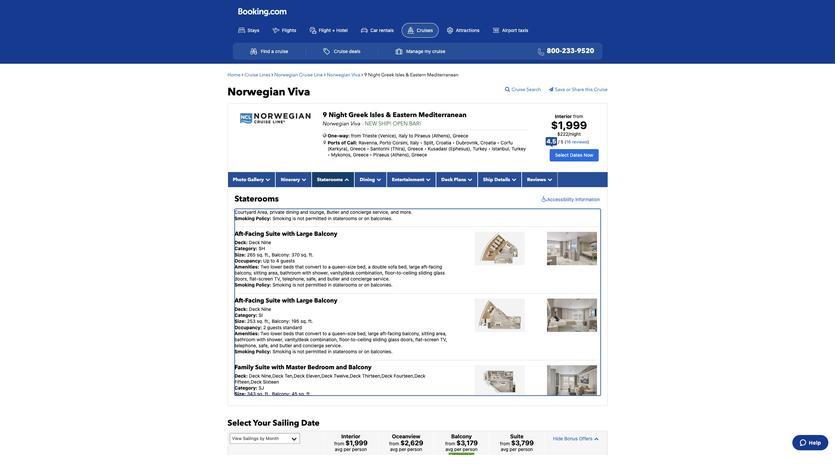 Task type: describe. For each thing, give the bounding box(es) containing it.
0 vertical spatial italy
[[399, 133, 408, 138]]

smoking down '265'
[[235, 282, 255, 288]]

2 turkey from the left
[[512, 146, 526, 151]]

permitted inside he 284 sq. ft., balcony: 84 - 134 sq. ft. 2 or 3 guests these luxury penthouses have access to the haven and feature a king-size bed, some also have a single sofa bed, large balcony, sitting area, luxury bathroom with jetted shower, vanity/desk combination, floor-to-ceiling sliding glass doors, flat-screen tv, telephone, safe and exclusive key card access to the haven. additional suite amenities include access to the secluded courtyard area, private dining and lounge, butler and concierge service, and more. smoking policy: smoking is not permitted in staterooms or on balconies.
[[306, 215, 327, 221]]

cruise for find a cruise
[[275, 48, 288, 54]]

hide bonus offers
[[554, 436, 593, 441]]

combination, inside the category: sj size: 343 sq. ft., balcony: 45 sq. ft. up to 4 guests these suites feature a separate bedroom with two lower beds that convert to a queen- size bed, a double sofa bed, balcony, sitting area, spacious bathroom with shower, vanity/desk combination, floor-to-ceiling sliding glass doors, flat-screen tv, telephone, safe, and butler and concierge service. smoking is not permitted in staterooms or on balconies.
[[235, 415, 263, 421]]

2 inside he 284 sq. ft., balcony: 84 - 134 sq. ft. 2 or 3 guests these luxury penthouses have access to the haven and feature a king-size bed, some also have a single sofa bed, large balcony, sitting area, luxury bathroom with jetted shower, vanity/desk combination, floor-to-ceiling sliding glass doors, flat-screen tv, telephone, safe and exclusive key card access to the haven. additional suite amenities include access to the secluded courtyard area, private dining and lounge, butler and concierge service, and more. smoking policy: smoking is not permitted in staterooms or on balconies.
[[263, 179, 266, 185]]

0 horizontal spatial staterooms
[[235, 193, 279, 204]]

balcony down butler
[[314, 230, 338, 238]]

area, inside two lower beds that convert to a queen-size bed, a double sofa bed, large aft-facing balcony, sitting area, bathroom with shower, vanity/desk combination, floor-to-ceiling sliding glass doors, flat-screen tv, telephone, safe, and butler and concierge service. smoking policy: smoking is not permitted in staterooms or on balconies.
[[268, 270, 279, 276]]

policy: inside he 284 sq. ft., balcony: 84 - 134 sq. ft. 2 or 3 guests these luxury penthouses have access to the haven and feature a king-size bed, some also have a single sofa bed, large balcony, sitting area, luxury bathroom with jetted shower, vanity/desk combination, floor-to-ceiling sliding glass doors, flat-screen tv, telephone, safe and exclusive key card access to the haven. additional suite amenities include access to the secluded courtyard area, private dining and lounge, butler and concierge service, and more. smoking policy: smoking is not permitted in staterooms or on balconies.
[[256, 215, 271, 221]]

cruise for cruise deals
[[334, 48, 348, 54]]

size: for 253 sq. ft., balcony: 195 sq. ft.
[[235, 318, 246, 324]]

per for $3,179
[[455, 446, 462, 452]]

queen- for shower,
[[332, 264, 348, 270]]

dining button
[[355, 172, 387, 187]]

safe, inside two lower beds that convert to a queen-size bed, a double sofa bed, large aft-facing balcony, sitting area, bathroom with shower, vanity/desk combination, floor-to-ceiling sliding glass doors, flat-screen tv, telephone, safe, and butler and concierge service. smoking policy: smoking is not permitted in staterooms or on balconies.
[[307, 276, 317, 282]]

policy: inside two lower beds that convert to a queen-size bed, large aft-facing balcony, sitting area, bathroom with shower, vanity/desk combination, floor-to-ceiling sliding glass doors, flat-screen tv, telephone, safe, and butler and concierge service. smoking policy: smoking is not permitted in staterooms or on balconies.
[[256, 349, 271, 354]]

/ inside interior from $1,999 $222 / night
[[569, 131, 570, 137]]

corfu (kerkyra), greece
[[328, 140, 513, 151]]

ravenna,
[[359, 140, 379, 145]]

ravenna, porto corsini, italy • split, croatia • dubrovnik, croatia •
[[359, 140, 500, 145]]

& for 9 night greek isles & eastern mediterranean
[[406, 72, 409, 78]]

queen- inside the category: sj size: 343 sq. ft., balcony: 45 sq. ft. up to 4 guests these suites feature a separate bedroom with two lower beds that convert to a queen- size bed, a double sofa bed, balcony, sitting area, spacious bathroom with shower, vanity/desk combination, floor-to-ceiling sliding glass doors, flat-screen tv, telephone, safe, and butler and concierge service. smoking is not permitted in staterooms or on balconies.
[[431, 403, 447, 409]]

sq. right 370
[[301, 252, 308, 257]]

to inside category: sh size: 265 sq. ft., balcony: 370 sq. ft. occupancy: up to 4 guests amenities:
[[271, 258, 275, 263]]

balconies. inside the category: sj size: 343 sq. ft., balcony: 45 sq. ft. up to 4 guests these suites feature a separate bedroom with two lower beds that convert to a queen- size bed, a double sofa bed, balcony, sitting area, spacious bathroom with shower, vanity/desk combination, floor-to-ceiling sliding glass doors, flat-screen tv, telephone, safe, and butler and concierge service. smoking is not permitted in staterooms or on balconies.
[[371, 428, 393, 433]]

to- inside two lower beds that convert to a queen-size bed, large aft-facing balcony, sitting area, bathroom with shower, vanity/desk combination, floor-to-ceiling sliding glass doors, flat-screen tv, telephone, safe, and butler and concierge service. smoking policy: smoking is not permitted in staterooms or on balconies.
[[351, 337, 358, 342]]

person for $3,799
[[518, 446, 533, 452]]

flights link
[[267, 23, 302, 37]]

/ inside 4.5 / 5 ( 16 reviews )
[[559, 139, 560, 144]]

1 vertical spatial viva
[[288, 85, 310, 99]]

open
[[393, 120, 408, 127]]

select for select your sailing date
[[228, 418, 251, 429]]

from for oceanview from $2,629 avg per person
[[389, 441, 399, 446]]

greek for 9 night greek isles & eastern mediterranean norwegian viva - new ship! open bar!
[[349, 110, 368, 119]]

vanity/desk inside two lower beds that convert to a queen-size bed, large aft-facing balcony, sitting area, bathroom with shower, vanity/desk combination, floor-to-ceiling sliding glass doors, flat-screen tv, telephone, safe, and butler and concierge service. smoking policy: smoking is not permitted in staterooms or on balconies.
[[285, 337, 309, 342]]

1 vertical spatial have
[[245, 191, 255, 197]]

find a cruise
[[261, 48, 288, 54]]

beds for vanity/desk
[[284, 331, 294, 336]]

the
[[349, 185, 358, 191]]

photo gallery
[[233, 176, 264, 183]]

avg for $1,999
[[335, 446, 343, 452]]

doors, inside he 284 sq. ft., balcony: 84 - 134 sq. ft. 2 or 3 guests these luxury penthouses have access to the haven and feature a king-size bed, some also have a single sofa bed, large balcony, sitting area, luxury bathroom with jetted shower, vanity/desk combination, floor-to-ceiling sliding glass doors, flat-screen tv, telephone, safe and exclusive key card access to the haven. additional suite amenities include access to the secluded courtyard area, private dining and lounge, butler and concierge service, and more. smoking policy: smoking is not permitted in staterooms or on balconies.
[[351, 197, 364, 203]]

balcony, inside he 284 sq. ft., balcony: 84 - 134 sq. ft. 2 or 3 guests these luxury penthouses have access to the haven and feature a king-size bed, some also have a single sofa bed, large balcony, sitting area, luxury bathroom with jetted shower, vanity/desk combination, floor-to-ceiling sliding glass doors, flat-screen tv, telephone, safe and exclusive key card access to the haven. additional suite amenities include access to the secluded courtyard area, private dining and lounge, butler and concierge service, and more. smoking policy: smoking is not permitted in staterooms or on balconies.
[[307, 191, 325, 197]]

two
[[361, 403, 368, 409]]

king-
[[403, 185, 414, 191]]

per for $3,799
[[510, 446, 517, 452]]

smoking down 'courtyard'
[[235, 215, 255, 221]]

1 turkey from the left
[[473, 146, 488, 151]]

he
[[259, 167, 265, 172]]

1 horizontal spatial access
[[327, 185, 342, 191]]

angle right image for norwegian cruise line
[[324, 72, 326, 77]]

• down (kerkyra),
[[328, 152, 330, 157]]

staterooms inside two lower beds that convert to a queen-size bed, a double sofa bed, large aft-facing balcony, sitting area, bathroom with shower, vanity/desk combination, floor-to-ceiling sliding glass doors, flat-screen tv, telephone, safe, and butler and concierge service. smoking policy: smoking is not permitted in staterooms or on balconies.
[[333, 282, 357, 288]]

0 vertical spatial luxury
[[275, 185, 288, 191]]

convert for category: si size: 253 sq. ft., balcony: 195 sq. ft. occupancy: 2 guests standard amenities:
[[305, 331, 322, 336]]

night for 9 night greek isles & eastern mediterranean
[[368, 72, 380, 78]]

oceanview
[[392, 433, 421, 439]]

vanity/desk inside two lower beds that convert to a queen-size bed, a double sofa bed, large aft-facing balcony, sitting area, bathroom with shower, vanity/desk combination, floor-to-ceiling sliding glass doors, flat-screen tv, telephone, safe, and butler and concierge service. smoking policy: smoking is not permitted in staterooms or on balconies.
[[330, 270, 355, 276]]

suite from $3,799 avg per person
[[500, 433, 534, 452]]

chevron down image for photo gallery
[[264, 177, 270, 182]]

• up (ephesus),
[[453, 140, 455, 145]]

paper plane image
[[549, 87, 555, 92]]

cruise for cruise lines
[[245, 72, 258, 78]]

concierge inside the category: sj size: 343 sq. ft., balcony: 45 sq. ft. up to 4 guests these suites feature a separate bedroom with two lower beds that convert to a queen- size bed, a double sofa bed, balcony, sitting area, spacious bathroom with shower, vanity/desk combination, floor-to-ceiling sliding glass doors, flat-screen tv, telephone, safe, and butler and concierge service. smoking is not permitted in staterooms or on balconies.
[[235, 421, 256, 427]]

fifteen,deck
[[235, 379, 262, 385]]

nine for si
[[261, 306, 271, 312]]

family
[[235, 363, 254, 371]]

safe
[[423, 197, 432, 203]]

• down santorini
[[370, 152, 372, 157]]

• left istanbul, at right top
[[489, 146, 491, 151]]

stays link
[[233, 23, 265, 37]]

(kerkyra),
[[328, 146, 349, 151]]

from for balcony from $3,179 avg per person
[[446, 441, 456, 446]]

chevron down image for itinerary
[[300, 177, 307, 182]]

cruise left line
[[299, 72, 313, 78]]

split,
[[424, 140, 435, 145]]

my
[[425, 48, 431, 54]]

& for 9 night greek isles & eastern mediterranean norwegian viva - new ship! open bar!
[[386, 110, 391, 119]]

floor- inside two lower beds that convert to a queen-size bed, a double sofa bed, large aft-facing balcony, sitting area, bathroom with shower, vanity/desk combination, floor-to-ceiling sliding glass doors, flat-screen tv, telephone, safe, and butler and concierge service. smoking policy: smoking is not permitted in staterooms or on balconies.
[[385, 270, 397, 276]]

chevron down image for reviews
[[546, 177, 553, 182]]

greece down corfu (kerkyra), greece
[[412, 152, 427, 157]]

is inside two lower beds that convert to a queen-size bed, a double sofa bed, large aft-facing balcony, sitting area, bathroom with shower, vanity/desk combination, floor-to-ceiling sliding glass doors, flat-screen tv, telephone, safe, and butler and concierge service. smoking policy: smoking is not permitted in staterooms or on balconies.
[[293, 282, 296, 288]]

up inside category: sh size: 265 sq. ft., balcony: 370 sq. ft. occupancy: up to 4 guests amenities:
[[263, 258, 270, 263]]

195
[[292, 318, 299, 324]]

smoking down category: sh size: 265 sq. ft., balcony: 370 sq. ft. occupancy: up to 4 guests amenities:
[[273, 282, 291, 288]]

deck plans button
[[436, 172, 478, 187]]

84
[[292, 173, 298, 179]]

now
[[584, 152, 594, 158]]

area, inside two lower beds that convert to a queen-size bed, large aft-facing balcony, sitting area, bathroom with shower, vanity/desk combination, floor-to-ceiling sliding glass doors, flat-screen tv, telephone, safe, and butler and concierge service. smoking policy: smoking is not permitted in staterooms or on balconies.
[[436, 331, 447, 336]]

card
[[264, 203, 274, 209]]

select for select          dates now
[[556, 152, 569, 158]]

entertainment
[[392, 176, 425, 183]]

norwegian viva link
[[327, 72, 362, 78]]

chevron down image for dining
[[375, 177, 382, 182]]

butler inside two lower beds that convert to a queen-size bed, a double sofa bed, large aft-facing balcony, sitting area, bathroom with shower, vanity/desk combination, floor-to-ceiling sliding glass doors, flat-screen tv, telephone, safe, and butler and concierge service. smoking policy: smoking is not permitted in staterooms or on balconies.
[[328, 276, 340, 282]]

sofa for category: sj size: 343 sq. ft., balcony: 45 sq. ft. up to 4 guests these suites feature a separate bedroom with two lower beds that convert to a queen- size bed, a double sofa bed, balcony, sitting area, spacious bathroom with shower, vanity/desk combination, floor-to-ceiling sliding glass doors, flat-screen tv, telephone, safe, and butler and concierge service. smoking is not permitted in staterooms or on balconies.
[[275, 409, 284, 415]]

balcony: for sj
[[272, 391, 291, 397]]

beds for area,
[[284, 264, 294, 270]]

$1,999 for interior from $1,999 avg per person
[[346, 439, 368, 447]]

home
[[228, 72, 241, 78]]

permitted inside the category: sj size: 343 sq. ft., balcony: 45 sq. ft. up to 4 guests these suites feature a separate bedroom with two lower beds that convert to a queen- size bed, a double sofa bed, balcony, sitting area, spacious bathroom with shower, vanity/desk combination, floor-to-ceiling sliding glass doors, flat-screen tv, telephone, safe, and butler and concierge service. smoking is not permitted in staterooms or on balconies.
[[306, 428, 327, 433]]

• left split,
[[421, 140, 423, 145]]

concierge inside two lower beds that convert to a queen-size bed, large aft-facing balcony, sitting area, bathroom with shower, vanity/desk combination, floor-to-ceiling sliding glass doors, flat-screen tv, telephone, safe, and butler and concierge service. smoking policy: smoking is not permitted in staterooms or on balconies.
[[303, 343, 324, 348]]

284
[[247, 173, 256, 179]]

large inside two lower beds that convert to a queen-size bed, a double sofa bed, large aft-facing balcony, sitting area, bathroom with shower, vanity/desk combination, floor-to-ceiling sliding glass doors, flat-screen tv, telephone, safe, and butler and concierge service. smoking policy: smoking is not permitted in staterooms or on balconies.
[[409, 264, 420, 270]]

aft- inside two lower beds that convert to a queen-size bed, large aft-facing balcony, sitting area, bathroom with shower, vanity/desk combination, floor-to-ceiling sliding glass doors, flat-screen tv, telephone, safe, and butler and concierge service. smoking policy: smoking is not permitted in staterooms or on balconies.
[[380, 331, 388, 336]]

ship details
[[483, 176, 510, 183]]

4 inside the category: sj size: 343 sq. ft., balcony: 45 sq. ft. up to 4 guests these suites feature a separate bedroom with two lower beds that convert to a queen- size bed, a double sofa bed, balcony, sitting area, spacious bathroom with shower, vanity/desk combination, floor-to-ceiling sliding glass doors, flat-screen tv, telephone, safe, and butler and concierge service. smoking is not permitted in staterooms or on balconies.
[[276, 397, 279, 403]]

service,
[[373, 209, 390, 215]]

aft- for category: sh size: 265 sq. ft., balcony: 370 sq. ft. occupancy: up to 4 guests amenities:
[[235, 230, 245, 238]]

glass inside the category: sj size: 343 sq. ft., balcony: 45 sq. ft. up to 4 guests these suites feature a separate bedroom with two lower beds that convert to a queen- size bed, a double sofa bed, balcony, sitting area, spacious bathroom with shower, vanity/desk combination, floor-to-ceiling sliding glass doors, flat-screen tv, telephone, safe, and butler and concierge service. smoking is not permitted in staterooms or on balconies.
[[313, 415, 324, 421]]

greek for 9 night greek isles & eastern mediterranean
[[381, 72, 394, 78]]

balcony up twelve,deck
[[349, 363, 372, 371]]

sq. right 45
[[299, 391, 305, 397]]

person for $2,629
[[408, 446, 423, 452]]

to inside two lower beds that convert to a queen-size bed, large aft-facing balcony, sitting area, bathroom with shower, vanity/desk combination, floor-to-ceiling sliding glass doors, flat-screen tv, telephone, safe, and butler and concierge service. smoking policy: smoking is not permitted in staterooms or on balconies.
[[323, 331, 327, 336]]

queen- for to-
[[332, 331, 348, 336]]

is inside two lower beds that convert to a queen-size bed, large aft-facing balcony, sitting area, bathroom with shower, vanity/desk combination, floor-to-ceiling sliding glass doors, flat-screen tv, telephone, safe, and butler and concierge service. smoking policy: smoking is not permitted in staterooms or on balconies.
[[293, 349, 296, 354]]

size: for 265 sq. ft., balcony: 370 sq. ft.
[[235, 252, 246, 257]]

that inside the category: sj size: 343 sq. ft., balcony: 45 sq. ft. up to 4 guests these suites feature a separate bedroom with two lower beds that convert to a queen- size bed, a double sofa bed, balcony, sitting area, spacious bathroom with shower, vanity/desk combination, floor-to-ceiling sliding glass doors, flat-screen tv, telephone, safe, and butler and concierge service. smoking is not permitted in staterooms or on balconies.
[[394, 403, 403, 409]]

facing for sh
[[245, 230, 264, 238]]

- inside he 284 sq. ft., balcony: 84 - 134 sq. ft. 2 or 3 guests these luxury penthouses have access to the haven and feature a king-size bed, some also have a single sofa bed, large balcony, sitting area, luxury bathroom with jetted shower, vanity/desk combination, floor-to-ceiling sliding glass doors, flat-screen tv, telephone, safe and exclusive key card access to the haven. additional suite amenities include access to the secluded courtyard area, private dining and lounge, butler and concierge service, and more. smoking policy: smoking is not permitted in staterooms or on balconies.
[[299, 173, 301, 179]]

(athens), inside santorini (thira), greece • kusadasi (ephesus), turkey • istanbul, turkey • mykonos, greece • piraeus (athens), greece
[[391, 152, 411, 157]]

guests inside he 284 sq. ft., balcony: 84 - 134 sq. ft. 2 or 3 guests these luxury penthouses have access to the haven and feature a king-size bed, some also have a single sofa bed, large balcony, sitting area, luxury bathroom with jetted shower, vanity/desk combination, floor-to-ceiling sliding glass doors, flat-screen tv, telephone, safe and exclusive key card access to the haven. additional suite amenities include access to the secluded courtyard area, private dining and lounge, butler and concierge service, and more. smoking policy: smoking is not permitted in staterooms or on balconies.
[[277, 179, 292, 185]]

ship details button
[[478, 172, 522, 187]]

cabin image for deck nine deck on norwegian viva image for two lower beds that convert to a queen-size bed, a double sofa bed, large aft-facing balcony, sitting area, bathroom with shower, vanity/desk combination, floor-to-ceiling sliding glass doors, flat-screen tv, telephone, safe, and butler and concierge service. smoking policy: smoking is not permitted in staterooms or on balconies.
[[548, 232, 598, 265]]

9 for 9 night greek isles & eastern mediterranean
[[365, 72, 367, 78]]

ports of call:
[[328, 140, 358, 145]]

si
[[259, 312, 263, 318]]

airport
[[502, 27, 517, 33]]

angle right image for norwegian viva
[[362, 72, 363, 77]]

0 vertical spatial (athens),
[[432, 133, 452, 138]]

mediterranean for 9 night greek isles & eastern mediterranean norwegian viva - new ship! open bar!
[[419, 110, 467, 119]]

sq. right 134
[[312, 173, 318, 179]]

2 horizontal spatial access
[[395, 203, 410, 209]]

large for category: si size: 253 sq. ft., balcony: 195 sq. ft. occupancy: 2 guests standard amenities:
[[297, 296, 313, 305]]

per for $2,629
[[399, 446, 406, 452]]

share
[[572, 86, 585, 93]]

0 horizontal spatial norwegian viva
[[228, 85, 310, 99]]

to- inside he 284 sq. ft., balcony: 84 - 134 sq. ft. 2 or 3 guests these luxury penthouses have access to the haven and feature a king-size bed, some also have a single sofa bed, large balcony, sitting area, luxury bathroom with jetted shower, vanity/desk combination, floor-to-ceiling sliding glass doors, flat-screen tv, telephone, safe and exclusive key card access to the haven. additional suite amenities include access to the secluded courtyard area, private dining and lounge, butler and concierge service, and more. smoking policy: smoking is not permitted in staterooms or on balconies.
[[301, 197, 308, 203]]

photo gallery button
[[228, 172, 276, 187]]

amenities
[[356, 203, 377, 209]]

flat- inside two lower beds that convert to a queen-size bed, a double sofa bed, large aft-facing balcony, sitting area, bathroom with shower, vanity/desk combination, floor-to-ceiling sliding glass doors, flat-screen tv, telephone, safe, and butler and concierge service. smoking policy: smoking is not permitted in staterooms or on balconies.
[[250, 276, 259, 282]]

viva inside 9 night greek isles & eastern mediterranean norwegian viva - new ship! open bar!
[[351, 120, 361, 127]]

also
[[235, 191, 243, 197]]

0 horizontal spatial access
[[275, 203, 290, 209]]

up inside the category: sj size: 343 sq. ft., balcony: 45 sq. ft. up to 4 guests these suites feature a separate bedroom with two lower beds that convert to a queen- size bed, a double sofa bed, balcony, sitting area, spacious bathroom with shower, vanity/desk combination, floor-to-ceiling sliding glass doors, flat-screen tv, telephone, safe, and butler and concierge service. smoking is not permitted in staterooms or on balconies.
[[263, 397, 270, 403]]

area, inside he 284 sq. ft., balcony: 84 - 134 sq. ft. 2 or 3 guests these luxury penthouses have access to the haven and feature a king-size bed, some also have a single sofa bed, large balcony, sitting area, luxury bathroom with jetted shower, vanity/desk combination, floor-to-ceiling sliding glass doors, flat-screen tv, telephone, safe and exclusive key card access to the haven. additional suite amenities include access to the secluded courtyard area, private dining and lounge, butler and concierge service, and more. smoking policy: smoking is not permitted in staterooms or on balconies.
[[341, 191, 352, 197]]

category: for 265 sq. ft., balcony: 370 sq. ft.
[[235, 246, 258, 251]]

penthouses
[[290, 185, 315, 191]]

occupancy: for 253
[[235, 324, 262, 330]]

large inside he 284 sq. ft., balcony: 84 - 134 sq. ft. 2 or 3 guests these luxury penthouses have access to the haven and feature a king-size bed, some also have a single sofa bed, large balcony, sitting area, luxury bathroom with jetted shower, vanity/desk combination, floor-to-ceiling sliding glass doors, flat-screen tv, telephone, safe and exclusive key card access to the haven. additional suite amenities include access to the secluded courtyard area, private dining and lounge, butler and concierge service, and more. smoking policy: smoking is not permitted in staterooms or on balconies.
[[295, 191, 306, 197]]

sailing
[[273, 418, 299, 429]]

details
[[495, 176, 510, 183]]

cruise for manage my cruise
[[433, 48, 446, 54]]

bathroom inside two lower beds that convert to a queen-size bed, large aft-facing balcony, sitting area, bathroom with shower, vanity/desk combination, floor-to-ceiling sliding glass doors, flat-screen tv, telephone, safe, and butler and concierge service. smoking policy: smoking is not permitted in staterooms or on balconies.
[[235, 337, 255, 342]]

nine for sh
[[261, 240, 271, 245]]

0 vertical spatial norwegian viva
[[327, 72, 361, 78]]

courtyard
[[235, 209, 256, 215]]

ft., for sj
[[265, 391, 271, 397]]

ceiling inside two lower beds that convert to a queen-size bed, large aft-facing balcony, sitting area, bathroom with shower, vanity/desk combination, floor-to-ceiling sliding glass doors, flat-screen tv, telephone, safe, and butler and concierge service. smoking policy: smoking is not permitted in staterooms or on balconies.
[[358, 337, 372, 342]]

flights
[[282, 27, 296, 33]]

ceiling inside he 284 sq. ft., balcony: 84 - 134 sq. ft. 2 or 3 guests these luxury penthouses have access to the haven and feature a king-size bed, some also have a single sofa bed, large balcony, sitting area, luxury bathroom with jetted shower, vanity/desk combination, floor-to-ceiling sliding glass doors, flat-screen tv, telephone, safe and exclusive key card access to the haven. additional suite amenities include access to the secluded courtyard area, private dining and lounge, butler and concierge service, and more. smoking policy: smoking is not permitted in staterooms or on balconies.
[[308, 197, 322, 203]]

1 horizontal spatial piraeus
[[415, 133, 431, 138]]

deck up si on the left bottom of page
[[249, 306, 260, 312]]

sofa inside two lower beds that convert to a queen-size bed, a double sofa bed, large aft-facing balcony, sitting area, bathroom with shower, vanity/desk combination, floor-to-ceiling sliding glass doors, flat-screen tv, telephone, safe, and butler and concierge service. smoking policy: smoking is not permitted in staterooms or on balconies.
[[388, 264, 397, 270]]

aft- for category: si size: 253 sq. ft., balcony: 195 sq. ft. occupancy: 2 guests standard amenities:
[[235, 296, 245, 305]]

hotel
[[337, 27, 348, 33]]

bathroom inside two lower beds that convert to a queen-size bed, a double sofa bed, large aft-facing balcony, sitting area, bathroom with shower, vanity/desk combination, floor-to-ceiling sliding glass doors, flat-screen tv, telephone, safe, and butler and concierge service. smoking policy: smoking is not permitted in staterooms or on balconies.
[[280, 270, 301, 276]]

chevron down image for ship details
[[510, 177, 517, 182]]

butler inside the category: sj size: 343 sq. ft., balcony: 45 sq. ft. up to 4 guests these suites feature a separate bedroom with two lower beds that convert to a queen- size bed, a double sofa bed, balcony, sitting area, spacious bathroom with shower, vanity/desk combination, floor-to-ceiling sliding glass doors, flat-screen tv, telephone, safe, and butler and concierge service. smoking is not permitted in staterooms or on balconies.
[[418, 415, 431, 421]]

size inside two lower beds that convert to a queen-size bed, large aft-facing balcony, sitting area, bathroom with shower, vanity/desk combination, floor-to-ceiling sliding glass doors, flat-screen tv, telephone, safe, and butler and concierge service. smoking policy: smoking is not permitted in staterooms or on balconies.
[[348, 331, 356, 336]]

hide
[[554, 436, 563, 441]]

deck: for category: si size: 253 sq. ft., balcony: 195 sq. ft. occupancy: 2 guests standard amenities:
[[235, 306, 248, 312]]

is inside the category: sj size: 343 sq. ft., balcony: 45 sq. ft. up to 4 guests these suites feature a separate bedroom with two lower beds that convert to a queen- size bed, a double sofa bed, balcony, sitting area, spacious bathroom with shower, vanity/desk combination, floor-to-ceiling sliding glass doors, flat-screen tv, telephone, safe, and butler and concierge service. smoking is not permitted in staterooms or on balconies.
[[293, 428, 296, 433]]

accessibility information link
[[540, 196, 600, 203]]

call:
[[347, 140, 358, 145]]

feature inside the category: sj size: 343 sq. ft., balcony: 45 sq. ft. up to 4 guests these suites feature a separate bedroom with two lower beds that convert to a queen- size bed, a double sofa bed, balcony, sitting area, spacious bathroom with shower, vanity/desk combination, floor-to-ceiling sliding glass doors, flat-screen tv, telephone, safe, and butler and concierge service. smoking is not permitted in staterooms or on balconies.
[[289, 403, 304, 409]]

bar!
[[409, 120, 421, 127]]

reviews button
[[522, 172, 558, 187]]

this
[[586, 86, 593, 93]]

date
[[301, 418, 320, 429]]

screen inside two lower beds that convert to a queen-size bed, a double sofa bed, large aft-facing balcony, sitting area, bathroom with shower, vanity/desk combination, floor-to-ceiling sliding glass doors, flat-screen tv, telephone, safe, and butler and concierge service. smoking policy: smoking is not permitted in staterooms or on balconies.
[[259, 276, 273, 282]]

feature inside he 284 sq. ft., balcony: 84 - 134 sq. ft. 2 or 3 guests these luxury penthouses have access to the haven and feature a king-size bed, some also have a single sofa bed, large balcony, sitting area, luxury bathroom with jetted shower, vanity/desk combination, floor-to-ceiling sliding glass doors, flat-screen tv, telephone, safe and exclusive key card access to the haven. additional suite amenities include access to the secluded courtyard area, private dining and lounge, butler and concierge service, and more. smoking policy: smoking is not permitted in staterooms or on balconies.
[[383, 185, 398, 191]]

deck inside deck plans dropdown button
[[442, 176, 453, 183]]

• down ravenna,
[[367, 146, 369, 151]]

not inside two lower beds that convert to a queen-size bed, a double sofa bed, large aft-facing balcony, sitting area, bathroom with shower, vanity/desk combination, floor-to-ceiling sliding glass doors, flat-screen tv, telephone, safe, and butler and concierge service. smoking policy: smoking is not permitted in staterooms or on balconies.
[[297, 282, 305, 288]]

isles for 9 night greek isles & eastern mediterranean
[[396, 72, 405, 78]]

manage my cruise button
[[389, 45, 453, 58]]

from up call:
[[351, 133, 361, 138]]

double inside two lower beds that convert to a queen-size bed, a double sofa bed, large aft-facing balcony, sitting area, bathroom with shower, vanity/desk combination, floor-to-ceiling sliding glass doors, flat-screen tv, telephone, safe, and butler and concierge service. smoking policy: smoking is not permitted in staterooms or on balconies.
[[372, 264, 387, 270]]

balcony: for si
[[272, 318, 290, 324]]

avg for $3,799
[[501, 446, 509, 452]]

private
[[270, 209, 285, 215]]

screen inside the category: sj size: 343 sq. ft., balcony: 45 sq. ft. up to 4 guests these suites feature a separate bedroom with two lower beds that convert to a queen- size bed, a double sofa bed, balcony, sitting area, spacious bathroom with shower, vanity/desk combination, floor-to-ceiling sliding glass doors, flat-screen tv, telephone, safe, and butler and concierge service. smoking is not permitted in staterooms or on balconies.
[[349, 415, 364, 421]]

• up istanbul, at right top
[[498, 140, 500, 145]]

norwegian down cruise lines link on the left top of the page
[[228, 85, 286, 99]]

booking.com home image
[[238, 8, 286, 17]]

2 the from the left
[[417, 203, 424, 209]]

some
[[435, 185, 447, 191]]

sitting inside the category: sj size: 343 sq. ft., balcony: 45 sq. ft. up to 4 guests these suites feature a separate bedroom with two lower beds that convert to a queen- size bed, a double sofa bed, balcony, sitting area, spacious bathroom with shower, vanity/desk combination, floor-to-ceiling sliding glass doors, flat-screen tv, telephone, safe, and butler and concierge service. smoking is not permitted in staterooms or on balconies.
[[316, 409, 329, 415]]

offers
[[579, 436, 593, 441]]

these for 2
[[261, 185, 274, 191]]

mediterranean for 9 night greek isles & eastern mediterranean
[[427, 72, 459, 78]]

chevron up image
[[593, 436, 599, 441]]

car rentals
[[371, 27, 394, 33]]

suite inside he 284 sq. ft., balcony: 84 - 134 sq. ft. 2 or 3 guests these luxury penthouses have access to the haven and feature a king-size bed, some also have a single sofa bed, large balcony, sitting area, luxury bathroom with jetted shower, vanity/desk combination, floor-to-ceiling sliding glass doors, flat-screen tv, telephone, safe and exclusive key card access to the haven. additional suite amenities include access to the secluded courtyard area, private dining and lounge, butler and concierge service, and more. smoking policy: smoking is not permitted in staterooms or on balconies.
[[344, 203, 355, 209]]

$222
[[558, 131, 569, 137]]

deck nine,deck ten,deck eleven,deck twelve,deck thirteen,deck fourteen,deck fifteen,deck sixteen
[[235, 373, 426, 385]]

butler
[[327, 209, 340, 215]]

800-233-9520 link
[[536, 46, 595, 56]]

hide bonus offers link
[[547, 433, 606, 444]]

interior
[[342, 433, 361, 439]]

find a cruise link
[[243, 45, 296, 58]]

flight + hotel
[[319, 27, 348, 33]]

single
[[260, 191, 273, 197]]

oceanview from $2,629 avg per person
[[389, 433, 424, 452]]

aft-facing suite with large balcony deck: deck nine for 370
[[235, 230, 338, 245]]

corfu
[[501, 140, 513, 145]]

doors, inside two lower beds that convert to a queen-size bed, a double sofa bed, large aft-facing balcony, sitting area, bathroom with shower, vanity/desk combination, floor-to-ceiling sliding glass doors, flat-screen tv, telephone, safe, and butler and concierge service. smoking policy: smoking is not permitted in staterooms or on balconies.
[[235, 276, 248, 282]]

telephone, inside he 284 sq. ft., balcony: 84 - 134 sq. ft. 2 or 3 guests these luxury penthouses have access to the haven and feature a king-size bed, some also have a single sofa bed, large balcony, sitting area, luxury bathroom with jetted shower, vanity/desk combination, floor-to-ceiling sliding glass doors, flat-screen tv, telephone, safe and exclusive key card access to the haven. additional suite amenities include access to the secluded courtyard area, private dining and lounge, butler and concierge service, and more. smoking policy: smoking is not permitted in staterooms or on balconies.
[[399, 197, 421, 203]]

lower for guests
[[271, 331, 282, 336]]

floor- inside the category: sj size: 343 sq. ft., balcony: 45 sq. ft. up to 4 guests these suites feature a separate bedroom with two lower beds that convert to a queen- size bed, a double sofa bed, balcony, sitting area, spacious bathroom with shower, vanity/desk combination, floor-to-ceiling sliding glass doors, flat-screen tv, telephone, safe, and butler and concierge service. smoking is not permitted in staterooms or on balconies.
[[264, 415, 276, 421]]

greece down ravenna,
[[353, 152, 369, 157]]

norwegian right line
[[327, 72, 351, 78]]

staterooms button
[[312, 172, 355, 187]]

category: for 253 sq. ft., balcony: 195 sq. ft.
[[235, 312, 258, 318]]

area,
[[257, 209, 269, 215]]

itinerary
[[281, 176, 300, 183]]

$2,629
[[401, 439, 424, 447]]

nine,deck
[[261, 373, 284, 379]]

smoking down private
[[273, 215, 291, 221]]

safe, inside the category: sj size: 343 sq. ft., balcony: 45 sq. ft. up to 4 guests these suites feature a separate bedroom with two lower beds that convert to a queen- size bed, a double sofa bed, balcony, sitting area, spacious bathroom with shower, vanity/desk combination, floor-to-ceiling sliding glass doors, flat-screen tv, telephone, safe, and butler and concierge service. smoking is not permitted in staterooms or on balconies.
[[397, 415, 407, 421]]

chevron down image for deck plans
[[466, 177, 473, 182]]

on inside he 284 sq. ft., balcony: 84 - 134 sq. ft. 2 or 3 guests these luxury penthouses have access to the haven and feature a king-size bed, some also have a single sofa bed, large balcony, sitting area, luxury bathroom with jetted shower, vanity/desk combination, floor-to-ceiling sliding glass doors, flat-screen tv, telephone, safe and exclusive key card access to the haven. additional suite amenities include access to the secluded courtyard area, private dining and lounge, butler and concierge service, and more. smoking policy: smoking is not permitted in staterooms or on balconies.
[[364, 215, 370, 221]]

9 for 9 night greek isles & eastern mediterranean norwegian viva - new ship! open bar!
[[323, 110, 327, 119]]

view sailings by month link
[[230, 433, 300, 444]]

airport taxis
[[502, 27, 529, 33]]

norwegian cruise line
[[275, 72, 323, 78]]

norwegian inside 9 night greek isles & eastern mediterranean norwegian viva - new ship! open bar!
[[323, 120, 350, 127]]

interior
[[555, 113, 572, 119]]

permitted inside two lower beds that convert to a queen-size bed, large aft-facing balcony, sitting area, bathroom with shower, vanity/desk combination, floor-to-ceiling sliding glass doors, flat-screen tv, telephone, safe, and butler and concierge service. smoking policy: smoking is not permitted in staterooms or on balconies.
[[306, 349, 327, 354]]

cruise search link
[[505, 86, 548, 93]]

deck inside deck nine,deck ten,deck eleven,deck twelve,deck thirteen,deck fourteen,deck fifteen,deck sixteen
[[249, 373, 260, 379]]

floor- inside two lower beds that convert to a queen-size bed, large aft-facing balcony, sitting area, bathroom with shower, vanity/desk combination, floor-to-ceiling sliding glass doors, flat-screen tv, telephone, safe, and butler and concierge service. smoking policy: smoking is not permitted in staterooms or on balconies.
[[340, 337, 351, 342]]

sq. down sh
[[257, 252, 264, 257]]

angle right image for cruise lines
[[272, 72, 273, 77]]

aft-facing suite with large balcony deck: deck nine for 195
[[235, 296, 338, 312]]

haven.
[[305, 203, 320, 209]]

santorini (thira), greece • kusadasi (ephesus), turkey • istanbul, turkey • mykonos, greece • piraeus (athens), greece
[[328, 146, 526, 157]]

0 vertical spatial viva
[[352, 72, 361, 78]]

with inside two lower beds that convert to a queen-size bed, large aft-facing balcony, sitting area, bathroom with shower, vanity/desk combination, floor-to-ceiling sliding glass doors, flat-screen tv, telephone, safe, and butler and concierge service. smoking policy: smoking is not permitted in staterooms or on balconies.
[[257, 337, 266, 342]]

new
[[365, 120, 377, 127]]

tv, inside the category: sj size: 343 sq. ft., balcony: 45 sq. ft. up to 4 guests these suites feature a separate bedroom with two lower beds that convert to a queen- size bed, a double sofa bed, balcony, sitting area, spacious bathroom with shower, vanity/desk combination, floor-to-ceiling sliding glass doors, flat-screen tv, telephone, safe, and butler and concierge service. smoking is not permitted in staterooms or on balconies.
[[365, 415, 372, 421]]

ft., inside he 284 sq. ft., balcony: 84 - 134 sq. ft. 2 or 3 guests these luxury penthouses have access to the haven and feature a king-size bed, some also have a single sofa bed, large balcony, sitting area, luxury bathroom with jetted shower, vanity/desk combination, floor-to-ceiling sliding glass doors, flat-screen tv, telephone, safe and exclusive key card access to the haven. additional suite amenities include access to the secluded courtyard area, private dining and lounge, butler and concierge service, and more. smoking policy: smoking is not permitted in staterooms or on balconies.
[[265, 173, 271, 179]]

1 vertical spatial italy
[[410, 140, 419, 145]]

search image
[[505, 86, 512, 92]]

sailings
[[243, 436, 259, 441]]

sq. right 195
[[301, 318, 307, 324]]

exclusive
[[235, 203, 254, 209]]

balcony: for sh
[[272, 252, 290, 257]]

area, inside the category: sj size: 343 sq. ft., balcony: 45 sq. ft. up to 4 guests these suites feature a separate bedroom with two lower beds that convert to a queen- size bed, a double sofa bed, balcony, sitting area, spacious bathroom with shower, vanity/desk combination, floor-to-ceiling sliding glass doors, flat-screen tv, telephone, safe, and butler and concierge service. smoking is not permitted in staterooms or on balconies.
[[330, 409, 341, 415]]

large inside two lower beds that convert to a queen-size bed, large aft-facing balcony, sitting area, bathroom with shower, vanity/desk combination, floor-to-ceiling sliding glass doors, flat-screen tv, telephone, safe, and butler and concierge service. smoking policy: smoking is not permitted in staterooms or on balconies.
[[368, 331, 379, 336]]



Task type: locate. For each thing, give the bounding box(es) containing it.
cruise right the my
[[433, 48, 446, 54]]

1 vertical spatial select
[[228, 418, 251, 429]]

telephone, inside the category: sj size: 343 sq. ft., balcony: 45 sq. ft. up to 4 guests these suites feature a separate bedroom with two lower beds that convert to a queen- size bed, a double sofa bed, balcony, sitting area, spacious bathroom with shower, vanity/desk combination, floor-to-ceiling sliding glass doors, flat-screen tv, telephone, safe, and butler and concierge service. smoking is not permitted in staterooms or on balconies.
[[373, 415, 396, 421]]

flat- inside two lower beds that convert to a queen-size bed, large aft-facing balcony, sitting area, bathroom with shower, vanity/desk combination, floor-to-ceiling sliding glass doors, flat-screen tv, telephone, safe, and butler and concierge service. smoking policy: smoking is not permitted in staterooms or on balconies.
[[416, 337, 425, 342]]

4 chevron down image from the left
[[546, 177, 553, 182]]

0 horizontal spatial greek
[[349, 110, 368, 119]]

1 chevron down image from the left
[[264, 177, 270, 182]]

size: inside category: si size: 253 sq. ft., balcony: 195 sq. ft. occupancy: 2 guests standard amenities:
[[235, 318, 246, 324]]

sq. down sj
[[257, 391, 264, 397]]

piraeus up the ravenna, porto corsini, italy • split, croatia • dubrovnik, croatia •
[[415, 133, 431, 138]]

cruise left lines
[[245, 72, 258, 78]]

2 not from the top
[[297, 282, 305, 288]]

lower inside two lower beds that convert to a queen-size bed, a double sofa bed, large aft-facing balcony, sitting area, bathroom with shower, vanity/desk combination, floor-to-ceiling sliding glass doors, flat-screen tv, telephone, safe, and butler and concierge service. smoking policy: smoking is not permitted in staterooms or on balconies.
[[271, 264, 282, 270]]

4 avg from the left
[[501, 446, 509, 452]]

1 vertical spatial large
[[297, 296, 313, 305]]

occupancy: for 265
[[235, 258, 262, 263]]

balcony: inside category: sh size: 265 sq. ft., balcony: 370 sq. ft. occupancy: up to 4 guests amenities:
[[272, 252, 290, 257]]

staterooms right 134
[[317, 176, 343, 183]]

1 horizontal spatial turkey
[[512, 146, 526, 151]]

2 balcony: from the top
[[272, 252, 290, 257]]

person inside the interior from $1,999 avg per person
[[352, 446, 367, 452]]

greece up dubrovnik,
[[453, 133, 469, 138]]

manage
[[406, 48, 424, 54]]

1 vertical spatial -
[[299, 173, 301, 179]]

two for up
[[261, 264, 269, 270]]

guests inside category: sh size: 265 sq. ft., balcony: 370 sq. ft. occupancy: up to 4 guests amenities:
[[281, 258, 295, 263]]

2 vertical spatial size:
[[235, 391, 246, 397]]

1 vertical spatial facing
[[388, 331, 401, 336]]

0 horizontal spatial &
[[386, 110, 391, 119]]

smoking up family at the left bottom
[[235, 349, 255, 354]]

amenities: inside category: sh size: 265 sq. ft., balcony: 370 sq. ft. occupancy: up to 4 guests amenities:
[[235, 264, 259, 270]]

the up dining
[[297, 203, 304, 209]]

1 croatia from the left
[[436, 140, 452, 145]]

balcony from $3,179 avg per person
[[446, 433, 478, 452]]

cruise left deals
[[334, 48, 348, 54]]

two lower beds that convert to a queen-size bed, a double sofa bed, large aft-facing balcony, sitting area, bathroom with shower, vanity/desk combination, floor-to-ceiling sliding glass doors, flat-screen tv, telephone, safe, and butler and concierge service. smoking policy: smoking is not permitted in staterooms or on balconies.
[[235, 264, 445, 288]]

convert for category: sh size: 265 sq. ft., balcony: 370 sq. ft. occupancy: up to 4 guests amenities:
[[305, 264, 322, 270]]

4 per from the left
[[510, 446, 517, 452]]

cruise inside travel menu "navigation"
[[334, 48, 348, 54]]

to
[[409, 133, 414, 138], [344, 185, 348, 191], [291, 203, 296, 209], [411, 203, 416, 209], [271, 258, 275, 263], [323, 264, 327, 270], [323, 331, 327, 336], [271, 397, 275, 403], [422, 403, 426, 409]]

2 policy: from the top
[[256, 282, 271, 288]]

travel menu navigation
[[233, 43, 603, 60]]

facing
[[245, 230, 264, 238], [245, 296, 264, 305]]

balconies. inside two lower beds that convert to a queen-size bed, a double sofa bed, large aft-facing balcony, sitting area, bathroom with shower, vanity/desk combination, floor-to-ceiling sliding glass doors, flat-screen tv, telephone, safe, and butler and concierge service. smoking policy: smoking is not permitted in staterooms or on balconies.
[[371, 282, 393, 288]]

• down the ravenna, porto corsini, italy • split, croatia • dubrovnik, croatia •
[[425, 146, 427, 151]]

2 occupancy: from the top
[[235, 324, 262, 330]]

1 avg from the left
[[335, 446, 343, 452]]

1 horizontal spatial angle right image
[[362, 72, 363, 77]]

person for $1,999
[[352, 446, 367, 452]]

1 size: from the top
[[235, 252, 246, 257]]

to- inside the category: sj size: 343 sq. ft., balcony: 45 sq. ft. up to 4 guests these suites feature a separate bedroom with two lower beds that convert to a queen- size bed, a double sofa bed, balcony, sitting area, spacious bathroom with shower, vanity/desk combination, floor-to-ceiling sliding glass doors, flat-screen tv, telephone, safe, and butler and concierge service. smoking is not permitted in staterooms or on balconies.
[[276, 415, 282, 421]]

chevron down image for entertainment
[[425, 177, 431, 182]]

1 cabin image for deck nine deck on norwegian viva image from the top
[[548, 232, 598, 265]]

night for 9 night greek isles & eastern mediterranean norwegian viva - new ship! open bar!
[[329, 110, 347, 119]]

category: si size: 253 sq. ft., balcony: 195 sq. ft. occupancy: 2 guests standard amenities:
[[235, 312, 313, 336]]

cruise
[[334, 48, 348, 54], [245, 72, 258, 78], [299, 72, 313, 78], [512, 86, 526, 93], [594, 86, 608, 93]]

ceiling inside two lower beds that convert to a queen-size bed, a double sofa bed, large aft-facing balcony, sitting area, bathroom with shower, vanity/desk combination, floor-to-ceiling sliding glass doors, flat-screen tv, telephone, safe, and butler and concierge service. smoking policy: smoking is not permitted in staterooms or on balconies.
[[403, 270, 417, 276]]

size inside two lower beds that convert to a queen-size bed, a double sofa bed, large aft-facing balcony, sitting area, bathroom with shower, vanity/desk combination, floor-to-ceiling sliding glass doors, flat-screen tv, telephone, safe, and butler and concierge service. smoking policy: smoking is not permitted in staterooms or on balconies.
[[348, 264, 356, 270]]

1 vertical spatial double
[[259, 409, 274, 415]]

cabin image for deck nine,deck ten,deck eleven,deck twelve,deck thirteen,deck fourteen,deck fifteen,deck sixteen deck on norwegian viva image
[[548, 365, 598, 398]]

bathroom
[[367, 191, 388, 197], [280, 270, 301, 276], [235, 337, 255, 342], [363, 409, 383, 415]]

2 two from the top
[[261, 331, 269, 336]]

0 horizontal spatial chevron down image
[[264, 177, 270, 182]]

0 vertical spatial 4
[[276, 258, 279, 263]]

nine up si on the left bottom of page
[[261, 306, 271, 312]]

cruise right find
[[275, 48, 288, 54]]

lower inside two lower beds that convert to a queen-size bed, large aft-facing balcony, sitting area, bathroom with shower, vanity/desk combination, floor-to-ceiling sliding glass doors, flat-screen tv, telephone, safe, and butler and concierge service. smoking policy: smoking is not permitted in staterooms or on balconies.
[[271, 331, 282, 336]]

1 these from the top
[[261, 185, 274, 191]]

ten,deck
[[285, 373, 305, 379]]

cruise for cruise search
[[512, 86, 526, 93]]

a inside two lower beds that convert to a queen-size bed, large aft-facing balcony, sitting area, bathroom with shower, vanity/desk combination, floor-to-ceiling sliding glass doors, flat-screen tv, telephone, safe, and butler and concierge service. smoking policy: smoking is not permitted in staterooms or on balconies.
[[328, 331, 331, 336]]

key
[[256, 203, 263, 209]]

1 on from the top
[[364, 215, 370, 221]]

ft. inside the category: sj size: 343 sq. ft., balcony: 45 sq. ft. up to 4 guests these suites feature a separate bedroom with two lower beds that convert to a queen- size bed, a double sofa bed, balcony, sitting area, spacious bathroom with shower, vanity/desk combination, floor-to-ceiling sliding glass doors, flat-screen tv, telephone, safe, and butler and concierge service. smoking is not permitted in staterooms or on balconies.
[[307, 391, 311, 397]]

avg inside suite from $3,799 avg per person
[[501, 446, 509, 452]]

ft., down he
[[265, 173, 271, 179]]

occupancy: down 253 on the bottom of the page
[[235, 324, 262, 330]]

sofa inside he 284 sq. ft., balcony: 84 - 134 sq. ft. 2 or 3 guests these luxury penthouses have access to the haven and feature a king-size bed, some also have a single sofa bed, large balcony, sitting area, luxury bathroom with jetted shower, vanity/desk combination, floor-to-ceiling sliding glass doors, flat-screen tv, telephone, safe and exclusive key card access to the haven. additional suite amenities include access to the secluded courtyard area, private dining and lounge, butler and concierge service, and more. smoking policy: smoking is not permitted in staterooms or on balconies.
[[274, 191, 283, 197]]

sq. down he
[[257, 173, 264, 179]]

2 4 from the top
[[276, 397, 279, 403]]

1 angle right image from the left
[[242, 72, 244, 77]]

1 vertical spatial safe,
[[259, 343, 269, 348]]

bed,
[[424, 185, 434, 191], [284, 191, 294, 197], [357, 264, 367, 270], [399, 264, 408, 270], [357, 331, 367, 336], [244, 409, 254, 415], [286, 409, 295, 415]]

from inside oceanview from $2,629 avg per person
[[389, 441, 399, 446]]

1 person from the left
[[352, 446, 367, 452]]

flat- inside the category: sj size: 343 sq. ft., balcony: 45 sq. ft. up to 4 guests these suites feature a separate bedroom with two lower beds that convert to a queen- size bed, a double sofa bed, balcony, sitting area, spacious bathroom with shower, vanity/desk combination, floor-to-ceiling sliding glass doors, flat-screen tv, telephone, safe, and butler and concierge service. smoking is not permitted in staterooms or on balconies.
[[340, 415, 349, 421]]

greek
[[381, 72, 394, 78], [349, 110, 368, 119]]

angle right image
[[324, 72, 326, 77], [362, 72, 363, 77]]

2 horizontal spatial chevron down image
[[425, 177, 431, 182]]

photo
[[233, 176, 247, 183]]

ft. for 195
[[309, 318, 313, 324]]

2 vertical spatial sofa
[[275, 409, 284, 415]]

0 vertical spatial -
[[362, 120, 364, 127]]

3 policy: from the top
[[256, 349, 271, 354]]

2 vertical spatial beds
[[382, 403, 393, 409]]

concierge
[[350, 209, 372, 215], [351, 276, 372, 282], [303, 343, 324, 348], [235, 421, 256, 427]]

angle right image for home
[[242, 72, 244, 77]]

map marker image
[[324, 140, 326, 145]]

1 up from the top
[[263, 258, 270, 263]]

1 vertical spatial large
[[409, 264, 420, 270]]

1 vertical spatial night
[[329, 110, 347, 119]]

2 facing from the top
[[245, 296, 264, 305]]

up down sj
[[263, 397, 270, 403]]

up
[[263, 258, 270, 263], [263, 397, 270, 403]]

3 not from the top
[[297, 349, 305, 354]]

access up the more.
[[395, 203, 410, 209]]

cruise
[[275, 48, 288, 54], [433, 48, 446, 54]]

combination, inside two lower beds that convert to a queen-size bed, large aft-facing balcony, sitting area, bathroom with shower, vanity/desk combination, floor-to-ceiling sliding glass doors, flat-screen tv, telephone, safe, and butler and concierge service. smoking policy: smoking is not permitted in staterooms or on balconies.
[[310, 337, 338, 342]]

2 nine from the top
[[261, 306, 271, 312]]

4 balconies. from the top
[[371, 428, 393, 433]]

avg for $3,179
[[446, 446, 453, 452]]

2 vertical spatial policy:
[[256, 349, 271, 354]]

from inside balcony from $3,179 avg per person
[[446, 441, 456, 446]]

beds down 370
[[284, 264, 294, 270]]

0 vertical spatial select
[[556, 152, 569, 158]]

2 angle right image from the left
[[272, 72, 273, 77]]

2 avg from the left
[[390, 446, 398, 452]]

ft., inside category: si size: 253 sq. ft., balcony: 195 sq. ft. occupancy: 2 guests standard amenities:
[[265, 318, 271, 324]]

rentals
[[379, 27, 394, 33]]

0 vertical spatial aft-facing suite with large balcony deck: deck nine
[[235, 230, 338, 245]]

avg for $2,629
[[390, 446, 398, 452]]

mediterranean
[[427, 72, 459, 78], [419, 110, 467, 119]]

norwegian viva main content
[[224, 67, 611, 455]]

3 person from the left
[[463, 446, 478, 452]]

istanbul,
[[492, 146, 511, 151]]

vanity/desk inside he 284 sq. ft., balcony: 84 - 134 sq. ft. 2 or 3 guests these luxury penthouses have access to the haven and feature a king-size bed, some also have a single sofa bed, large balcony, sitting area, luxury bathroom with jetted shower, vanity/desk combination, floor-to-ceiling sliding glass doors, flat-screen tv, telephone, safe and exclusive key card access to the haven. additional suite amenities include access to the secluded courtyard area, private dining and lounge, butler and concierge service, and more. smoking policy: smoking is not permitted in staterooms or on balconies.
[[235, 197, 259, 203]]

1 horizontal spatial angle right image
[[272, 72, 273, 77]]

size: left '265'
[[235, 252, 246, 257]]

butler
[[328, 276, 340, 282], [280, 343, 292, 348], [418, 415, 431, 421]]

occupancy: down '265'
[[235, 258, 262, 263]]

deck: up '265'
[[235, 240, 248, 245]]

smoking up master
[[273, 349, 291, 354]]

1 two from the top
[[261, 264, 269, 270]]

ft., for sh
[[265, 252, 271, 257]]

cruises
[[417, 27, 433, 33]]

category: up 253 on the bottom of the page
[[235, 312, 258, 318]]

2 cabin image for deck nine deck on norwegian viva image from the top
[[548, 298, 598, 332]]

luxury down 3
[[275, 185, 288, 191]]

car rentals link
[[356, 23, 399, 37]]

cruise deals
[[334, 48, 361, 54]]

4 balcony: from the top
[[272, 391, 291, 397]]

queen- inside two lower beds that convert to a queen-size bed, a double sofa bed, large aft-facing balcony, sitting area, bathroom with shower, vanity/desk combination, floor-to-ceiling sliding glass doors, flat-screen tv, telephone, safe, and butler and concierge service. smoking policy: smoking is not permitted in staterooms or on balconies.
[[332, 264, 348, 270]]

cabin image for deck nine deck on norwegian viva image for two lower beds that convert to a queen-size bed, large aft-facing balcony, sitting area, bathroom with shower, vanity/desk combination, floor-to-ceiling sliding glass doors, flat-screen tv, telephone, safe, and butler and concierge service. smoking policy: smoking is not permitted in staterooms or on balconies.
[[548, 298, 598, 332]]

service. inside two lower beds that convert to a queen-size bed, large aft-facing balcony, sitting area, bathroom with shower, vanity/desk combination, floor-to-ceiling sliding glass doors, flat-screen tv, telephone, safe, and butler and concierge service. smoking policy: smoking is not permitted in staterooms or on balconies.
[[325, 343, 342, 348]]

1 horizontal spatial service.
[[325, 343, 342, 348]]

night right norwegian viva 'link'
[[368, 72, 380, 78]]

concierge inside two lower beds that convert to a queen-size bed, a double sofa bed, large aft-facing balcony, sitting area, bathroom with shower, vanity/desk combination, floor-to-ceiling sliding glass doors, flat-screen tv, telephone, safe, and butler and concierge service. smoking policy: smoking is not permitted in staterooms or on balconies.
[[351, 276, 372, 282]]

0 horizontal spatial (athens),
[[391, 152, 411, 157]]

sofa
[[274, 191, 283, 197], [388, 264, 397, 270], [275, 409, 284, 415]]

0 vertical spatial /
[[569, 131, 570, 137]]

2 left the standard
[[263, 324, 266, 330]]

0 vertical spatial occupancy:
[[235, 258, 262, 263]]

avg
[[335, 446, 343, 452], [390, 446, 398, 452], [446, 446, 453, 452], [501, 446, 509, 452]]

two lower beds that convert to a queen-size bed, large aft-facing balcony, sitting area, bathroom with shower, vanity/desk combination, floor-to-ceiling sliding glass doors, flat-screen tv, telephone, safe, and butler and concierge service. smoking policy: smoking is not permitted in staterooms or on balconies.
[[235, 331, 447, 354]]

1 horizontal spatial greek
[[381, 72, 394, 78]]

sliding inside two lower beds that convert to a queen-size bed, a double sofa bed, large aft-facing balcony, sitting area, bathroom with shower, vanity/desk combination, floor-to-ceiling sliding glass doors, flat-screen tv, telephone, safe, and butler and concierge service. smoking policy: smoking is not permitted in staterooms or on balconies.
[[419, 270, 433, 276]]

sliding inside he 284 sq. ft., balcony: 84 - 134 sq. ft. 2 or 3 guests these luxury penthouses have access to the haven and feature a king-size bed, some also have a single sofa bed, large balcony, sitting area, luxury bathroom with jetted shower, vanity/desk combination, floor-to-ceiling sliding glass doors, flat-screen tv, telephone, safe and exclusive key card access to the haven. additional suite amenities include access to the secluded courtyard area, private dining and lounge, butler and concierge service, and more. smoking policy: smoking is not permitted in staterooms or on balconies.
[[323, 197, 337, 203]]

porto
[[380, 140, 391, 145]]

chevron down image up wheelchair image
[[546, 177, 553, 182]]

ft., for si
[[265, 318, 271, 324]]

bonus
[[565, 436, 578, 441]]

1 horizontal spatial /
[[569, 131, 570, 137]]

angle right image
[[242, 72, 244, 77], [272, 72, 273, 77]]

3 per from the left
[[455, 446, 462, 452]]

permitted
[[306, 215, 327, 221], [306, 282, 327, 288], [306, 349, 327, 354], [306, 428, 327, 433]]

0 horizontal spatial piraeus
[[374, 152, 389, 157]]

floor- inside he 284 sq. ft., balcony: 84 - 134 sq. ft. 2 or 3 guests these luxury penthouses have access to the haven and feature a king-size bed, some also have a single sofa bed, large balcony, sitting area, luxury bathroom with jetted shower, vanity/desk combination, floor-to-ceiling sliding glass doors, flat-screen tv, telephone, safe and exclusive key card access to the haven. additional suite amenities include access to the secluded courtyard area, private dining and lounge, butler and concierge service, and more. smoking policy: smoking is not permitted in staterooms or on balconies.
[[289, 197, 301, 203]]

4 in from the top
[[328, 428, 332, 433]]

size: inside the category: sj size: 343 sq. ft., balcony: 45 sq. ft. up to 4 guests these suites feature a separate bedroom with two lower beds that convert to a queen- size bed, a double sofa bed, balcony, sitting area, spacious bathroom with shower, vanity/desk combination, floor-to-ceiling sliding glass doors, flat-screen tv, telephone, safe, and butler and concierge service. smoking is not permitted in staterooms or on balconies.
[[235, 391, 246, 397]]

convert inside two lower beds that convert to a queen-size bed, a double sofa bed, large aft-facing balcony, sitting area, bathroom with shower, vanity/desk combination, floor-to-ceiling sliding glass doors, flat-screen tv, telephone, safe, and butler and concierge service. smoking policy: smoking is not permitted in staterooms or on balconies.
[[305, 264, 322, 270]]

0 vertical spatial aft-
[[421, 264, 429, 270]]

from inside the interior from $1,999 avg per person
[[334, 441, 344, 446]]

ceiling inside the category: sj size: 343 sq. ft., balcony: 45 sq. ft. up to 4 guests these suites feature a separate bedroom with two lower beds that convert to a queen- size bed, a double sofa bed, balcony, sitting area, spacious bathroom with shower, vanity/desk combination, floor-to-ceiling sliding glass doors, flat-screen tv, telephone, safe, and butler and concierge service. smoking is not permitted in staterooms or on balconies.
[[282, 415, 296, 421]]

2 aft- from the top
[[235, 296, 245, 305]]

0 vertical spatial convert
[[305, 264, 322, 270]]

sq. down si on the left bottom of page
[[257, 318, 263, 324]]

category:
[[235, 246, 258, 251], [235, 312, 258, 318], [235, 385, 258, 391]]

16 reviews link
[[567, 139, 588, 144]]

(athens), up kusadasi
[[432, 133, 452, 138]]

turkey down dubrovnik,
[[473, 146, 488, 151]]

1 vertical spatial up
[[263, 397, 270, 403]]

bathroom down haven
[[367, 191, 388, 197]]

1 horizontal spatial staterooms
[[317, 176, 343, 183]]

chevron up image
[[343, 177, 349, 182]]

2 chevron down image from the left
[[466, 177, 473, 182]]

guests inside category: si size: 253 sq. ft., balcony: 195 sq. ft. occupancy: 2 guests standard amenities:
[[267, 324, 282, 330]]

3 is from the top
[[293, 349, 296, 354]]

0 horizontal spatial safe,
[[259, 343, 269, 348]]

globe image
[[323, 133, 327, 138]]

2 croatia from the left
[[481, 140, 496, 145]]

cruise right this
[[594, 86, 608, 93]]

these inside he 284 sq. ft., balcony: 84 - 134 sq. ft. 2 or 3 guests these luxury penthouses have access to the haven and feature a king-size bed, some also have a single sofa bed, large balcony, sitting area, luxury bathroom with jetted shower, vanity/desk combination, floor-to-ceiling sliding glass doors, flat-screen tv, telephone, safe and exclusive key card access to the haven. additional suite amenities include access to the secluded courtyard area, private dining and lounge, butler and concierge service, and more. smoking policy: smoking is not permitted in staterooms or on balconies.
[[261, 185, 274, 191]]

0 vertical spatial queen-
[[332, 264, 348, 270]]

staterooms up area,
[[235, 193, 279, 204]]

1 horizontal spatial the
[[417, 203, 424, 209]]

1 in from the top
[[328, 215, 332, 221]]

1 balcony: from the top
[[272, 173, 291, 179]]

balcony down two lower beds that convert to a queen-size bed, a double sofa bed, large aft-facing balcony, sitting area, bathroom with shower, vanity/desk combination, floor-to-ceiling sliding glass doors, flat-screen tv, telephone, safe, and butler and concierge service. smoking policy: smoking is not permitted in staterooms or on balconies.
[[314, 296, 338, 305]]

chevron down image
[[264, 177, 270, 182], [375, 177, 382, 182], [425, 177, 431, 182]]

greece down the ravenna, porto corsini, italy • split, croatia • dubrovnik, croatia •
[[408, 146, 423, 151]]

month
[[266, 436, 279, 441]]

3 chevron down image from the left
[[425, 177, 431, 182]]

2 vertical spatial safe,
[[397, 415, 407, 421]]

person inside oceanview from $2,629 avg per person
[[408, 446, 423, 452]]

1 vertical spatial sofa
[[388, 264, 397, 270]]

1 cruise from the left
[[275, 48, 288, 54]]

1 vertical spatial norwegian viva
[[228, 85, 310, 99]]

1 vertical spatial 2
[[263, 324, 266, 330]]

guests left the standard
[[267, 324, 282, 330]]

smoking up month in the bottom left of the page
[[273, 428, 291, 433]]

dates
[[570, 152, 583, 158]]

bathroom inside the category: sj size: 343 sq. ft., balcony: 45 sq. ft. up to 4 guests these suites feature a separate bedroom with two lower beds that convert to a queen- size bed, a double sofa bed, balcony, sitting area, spacious bathroom with shower, vanity/desk combination, floor-to-ceiling sliding glass doors, flat-screen tv, telephone, safe, and butler and concierge service. smoking is not permitted in staterooms or on balconies.
[[363, 409, 383, 415]]

2 horizontal spatial butler
[[418, 415, 431, 421]]

occupancy:
[[235, 258, 262, 263], [235, 324, 262, 330]]

category: inside category: sh size: 265 sq. ft., balcony: 370 sq. ft. occupancy: up to 4 guests amenities:
[[235, 246, 258, 251]]

253
[[247, 318, 256, 324]]

1 aft- from the top
[[235, 230, 245, 238]]

eastern for 9 night greek isles & eastern mediterranean norwegian viva - new ship! open bar!
[[393, 110, 417, 119]]

4 not from the top
[[297, 428, 305, 433]]

policy:
[[256, 215, 271, 221], [256, 282, 271, 288], [256, 349, 271, 354]]

these for up
[[261, 403, 274, 409]]

deck up sh
[[249, 240, 260, 245]]

mediterranean down the my
[[427, 72, 459, 78]]

2 up from the top
[[263, 397, 270, 403]]

1 aft-facing suite with large balcony deck: deck nine from the top
[[235, 230, 338, 245]]

0 vertical spatial sofa
[[274, 191, 283, 197]]

1 horizontal spatial safe,
[[307, 276, 317, 282]]

0 vertical spatial lower
[[271, 264, 282, 270]]

2 permitted from the top
[[306, 282, 327, 288]]

ft. for 134
[[319, 173, 324, 179]]

access up additional
[[327, 185, 342, 191]]

4 on from the top
[[364, 428, 370, 433]]

3 in from the top
[[328, 349, 332, 354]]

1 vertical spatial butler
[[280, 343, 292, 348]]

2 these from the top
[[261, 403, 274, 409]]

lower inside the category: sj size: 343 sq. ft., balcony: 45 sq. ft. up to 4 guests these suites feature a separate bedroom with two lower beds that convert to a queen- size bed, a double sofa bed, balcony, sitting area, spacious bathroom with shower, vanity/desk combination, floor-to-ceiling sliding glass doors, flat-screen tv, telephone, safe, and butler and concierge service. smoking is not permitted in staterooms or on balconies.
[[370, 403, 381, 409]]

with inside he 284 sq. ft., balcony: 84 - 134 sq. ft. 2 or 3 guests these luxury penthouses have access to the haven and feature a king-size bed, some also have a single sofa bed, large balcony, sitting area, luxury bathroom with jetted shower, vanity/desk combination, floor-to-ceiling sliding glass doors, flat-screen tv, telephone, safe and exclusive key card access to the haven. additional suite amenities include access to the secluded courtyard area, private dining and lounge, butler and concierge service, and more. smoking policy: smoking is not permitted in staterooms or on balconies.
[[389, 191, 398, 197]]

thirteen,deck
[[362, 373, 393, 379]]

tv, inside two lower beds that convert to a queen-size bed, a double sofa bed, large aft-facing balcony, sitting area, bathroom with shower, vanity/desk combination, floor-to-ceiling sliding glass doors, flat-screen tv, telephone, safe, and butler and concierge service. smoking policy: smoking is not permitted in staterooms or on balconies.
[[274, 276, 281, 282]]

1 horizontal spatial italy
[[410, 140, 419, 145]]

2 category: from the top
[[235, 312, 258, 318]]

turkey down "corfu"
[[512, 146, 526, 151]]

0 vertical spatial butler
[[328, 276, 340, 282]]

2 amenities: from the top
[[235, 331, 259, 336]]

1 the from the left
[[297, 203, 304, 209]]

from inside suite from $3,799 avg per person
[[500, 441, 510, 446]]

select down 5
[[556, 152, 569, 158]]

balcony
[[314, 230, 338, 238], [314, 296, 338, 305], [349, 363, 372, 371], [452, 433, 472, 439]]

4 staterooms from the top
[[333, 428, 357, 433]]

eleven,deck
[[306, 373, 333, 379]]

2 in from the top
[[328, 282, 332, 288]]

$1,999 up 4.5 / 5 ( 16 reviews ) at the right of page
[[551, 119, 588, 131]]

1 nine from the top
[[261, 240, 271, 245]]

sh
[[259, 246, 265, 251]]

(venice),
[[378, 133, 398, 138]]

1 amenities: from the top
[[235, 264, 259, 270]]

norwegian cruise line image
[[240, 112, 311, 124]]

ft. inside he 284 sq. ft., balcony: 84 - 134 sq. ft. 2 or 3 guests these luxury penthouses have access to the haven and feature a king-size bed, some also have a single sofa bed, large balcony, sitting area, luxury bathroom with jetted shower, vanity/desk combination, floor-to-ceiling sliding glass doors, flat-screen tv, telephone, safe and exclusive key card access to the haven. additional suite amenities include access to the secluded courtyard area, private dining and lounge, butler and concierge service, and more. smoking policy: smoking is not permitted in staterooms or on balconies.
[[319, 173, 324, 179]]

3 avg from the left
[[446, 446, 453, 452]]

tv, inside he 284 sq. ft., balcony: 84 - 134 sq. ft. 2 or 3 guests these luxury penthouses have access to the haven and feature a king-size bed, some also have a single sofa bed, large balcony, sitting area, luxury bathroom with jetted shower, vanity/desk combination, floor-to-ceiling sliding glass doors, flat-screen tv, telephone, safe and exclusive key card access to the haven. additional suite amenities include access to the secluded courtyard area, private dining and lounge, butler and concierge service, and more. smoking policy: smoking is not permitted in staterooms or on balconies.
[[390, 197, 397, 203]]

2 vertical spatial large
[[368, 331, 379, 336]]

policy: inside two lower beds that convert to a queen-size bed, a double sofa bed, large aft-facing balcony, sitting area, bathroom with shower, vanity/desk combination, floor-to-ceiling sliding glass doors, flat-screen tv, telephone, safe, and butler and concierge service. smoking policy: smoking is not permitted in staterooms or on balconies.
[[256, 282, 271, 288]]

gallery
[[248, 176, 264, 183]]

glass inside he 284 sq. ft., balcony: 84 - 134 sq. ft. 2 or 3 guests these luxury penthouses have access to the haven and feature a king-size bed, some also have a single sofa bed, large balcony, sitting area, luxury bathroom with jetted shower, vanity/desk combination, floor-to-ceiling sliding glass doors, flat-screen tv, telephone, safe and exclusive key card access to the haven. additional suite amenities include access to the secluded courtyard area, private dining and lounge, butler and concierge service, and more. smoking policy: smoking is not permitted in staterooms or on balconies.
[[338, 197, 349, 203]]

that
[[295, 264, 304, 270], [295, 331, 304, 336], [394, 403, 403, 409]]

that for up to 4 guests
[[295, 264, 304, 270]]

3 permitted from the top
[[306, 349, 327, 354]]

permitted inside two lower beds that convert to a queen-size bed, a double sofa bed, large aft-facing balcony, sitting area, bathroom with shower, vanity/desk combination, floor-to-ceiling sliding glass doors, flat-screen tv, telephone, safe, and butler and concierge service. smoking policy: smoking is not permitted in staterooms or on balconies.
[[306, 282, 327, 288]]

0 vertical spatial mediterranean
[[427, 72, 459, 78]]

is left date
[[293, 428, 296, 433]]

2 angle right image from the left
[[362, 72, 363, 77]]

avg left $3,799
[[501, 446, 509, 452]]

1 per from the left
[[344, 446, 351, 452]]

3 staterooms from the top
[[333, 349, 357, 354]]

2 large from the top
[[297, 296, 313, 305]]

0 vertical spatial facing
[[429, 264, 442, 270]]

beds right two
[[382, 403, 393, 409]]

0 vertical spatial &
[[406, 72, 409, 78]]

accessibility information
[[548, 196, 600, 202]]

guests up the suites
[[281, 397, 295, 403]]

(
[[565, 139, 567, 144]]

1 vertical spatial staterooms
[[235, 193, 279, 204]]

policy: down category: sh size: 265 sq. ft., balcony: 370 sq. ft. occupancy: up to 4 guests amenities:
[[256, 282, 271, 288]]

eastern for 9 night greek isles & eastern mediterranean
[[410, 72, 426, 78]]

3
[[273, 179, 276, 185]]

2 cruise from the left
[[433, 48, 446, 54]]

have right also
[[245, 191, 255, 197]]

home link
[[228, 72, 241, 78]]

facing up si on the left bottom of page
[[245, 296, 264, 305]]

3 chevron down image from the left
[[510, 177, 517, 182]]

category: sh size: 265 sq. ft., balcony: 370 sq. ft. occupancy: up to 4 guests amenities:
[[235, 246, 314, 270]]

cruise search
[[512, 86, 541, 93]]

cabin image for deck nine deck on norwegian viva image
[[548, 232, 598, 265], [548, 298, 598, 332]]

these up single
[[261, 185, 274, 191]]

chevron down image inside photo gallery dropdown button
[[264, 177, 270, 182]]

amenities: inside category: si size: 253 sq. ft., balcony: 195 sq. ft. occupancy: 2 guests standard amenities:
[[235, 331, 259, 336]]

mediterranean up bar!
[[419, 110, 467, 119]]

1 staterooms from the top
[[333, 215, 357, 221]]

1 chevron down image from the left
[[300, 177, 307, 182]]

ft.,
[[265, 173, 271, 179], [265, 252, 271, 257], [265, 318, 271, 324], [265, 391, 271, 397]]

3 balcony: from the top
[[272, 318, 290, 324]]

deck: for category: sh size: 265 sq. ft., balcony: 370 sq. ft. occupancy: up to 4 guests amenities:
[[235, 240, 248, 245]]

1 vertical spatial /
[[559, 139, 560, 144]]

2 person from the left
[[408, 446, 423, 452]]

piraeus inside santorini (thira), greece • kusadasi (ephesus), turkey • istanbul, turkey • mykonos, greece • piraeus (athens), greece
[[374, 152, 389, 157]]

&
[[406, 72, 409, 78], [386, 110, 391, 119]]

reviews
[[573, 139, 588, 144]]

chevron down image up the penthouses
[[300, 177, 307, 182]]

attractions link
[[442, 23, 485, 37]]

have right the penthouses
[[316, 185, 326, 191]]

2 deck: from the top
[[235, 306, 248, 312]]

screen
[[375, 197, 389, 203], [259, 276, 273, 282], [425, 337, 439, 342], [349, 415, 364, 421]]

4 is from the top
[[293, 428, 296, 433]]

greece
[[453, 133, 469, 138], [350, 146, 366, 151], [408, 146, 423, 151], [353, 152, 369, 157], [412, 152, 427, 157]]

2 is from the top
[[293, 282, 296, 288]]

deck:
[[235, 240, 248, 245], [235, 306, 248, 312], [235, 373, 248, 379]]

is down 370
[[293, 282, 296, 288]]

two for 2
[[261, 331, 269, 336]]

facing inside two lower beds that convert to a queen-size bed, a double sofa bed, large aft-facing balcony, sitting area, bathroom with shower, vanity/desk combination, floor-to-ceiling sliding glass doors, flat-screen tv, telephone, safe, and butler and concierge service. smoking policy: smoking is not permitted in staterooms or on balconies.
[[429, 264, 442, 270]]

3 on from the top
[[364, 349, 370, 354]]

/ up 4.5 / 5 ( 16 reviews ) at the right of page
[[569, 131, 570, 137]]

butler inside two lower beds that convert to a queen-size bed, large aft-facing balcony, sitting area, bathroom with shower, vanity/desk combination, floor-to-ceiling sliding glass doors, flat-screen tv, telephone, safe, and butler and concierge service. smoking policy: smoking is not permitted in staterooms or on balconies.
[[280, 343, 292, 348]]

1 policy: from the top
[[256, 215, 271, 221]]

twelve,deck
[[334, 373, 361, 379]]

from inside interior from $1,999 $222 / night
[[574, 113, 584, 119]]

glass inside two lower beds that convert to a queen-size bed, large aft-facing balcony, sitting area, bathroom with shower, vanity/desk combination, floor-to-ceiling sliding glass doors, flat-screen tv, telephone, safe, and butler and concierge service. smoking policy: smoking is not permitted in staterooms or on balconies.
[[388, 337, 400, 342]]

3 balconies. from the top
[[371, 349, 393, 354]]

night inside 9 night greek isles & eastern mediterranean norwegian viva - new ship! open bar!
[[329, 110, 347, 119]]

1 deck: from the top
[[235, 240, 248, 245]]

1 vertical spatial queen-
[[332, 331, 348, 336]]

large for category: sh size: 265 sq. ft., balcony: 370 sq. ft. occupancy: up to 4 guests amenities:
[[297, 230, 313, 238]]

9
[[365, 72, 367, 78], [323, 110, 327, 119]]

4 person from the left
[[518, 446, 533, 452]]

bathroom inside he 284 sq. ft., balcony: 84 - 134 sq. ft. 2 or 3 guests these luxury penthouses have access to the haven and feature a king-size bed, some also have a single sofa bed, large balcony, sitting area, luxury bathroom with jetted shower, vanity/desk combination, floor-to-ceiling sliding glass doors, flat-screen tv, telephone, safe and exclusive key card access to the haven. additional suite amenities include access to the secluded courtyard area, private dining and lounge, butler and concierge service, and more. smoking policy: smoking is not permitted in staterooms or on balconies.
[[367, 191, 388, 197]]

guests inside the category: sj size: 343 sq. ft., balcony: 45 sq. ft. up to 4 guests these suites feature a separate bedroom with two lower beds that convert to a queen- size bed, a double sofa bed, balcony, sitting area, spacious bathroom with shower, vanity/desk combination, floor-to-ceiling sliding glass doors, flat-screen tv, telephone, safe, and butler and concierge service. smoking is not permitted in staterooms or on balconies.
[[281, 397, 295, 403]]

0 horizontal spatial have
[[245, 191, 255, 197]]

- right 84
[[299, 173, 301, 179]]

from for suite from $3,799 avg per person
[[500, 441, 510, 446]]

that up oceanview
[[394, 403, 403, 409]]

staterooms inside two lower beds that convert to a queen-size bed, large aft-facing balcony, sitting area, bathroom with shower, vanity/desk combination, floor-to-ceiling sliding glass doors, flat-screen tv, telephone, safe, and butler and concierge service. smoking policy: smoking is not permitted in staterooms or on balconies.
[[333, 349, 357, 354]]

balcony: inside he 284 sq. ft., balcony: 84 - 134 sq. ft. 2 or 3 guests these luxury penthouses have access to the haven and feature a king-size bed, some also have a single sofa bed, large balcony, sitting area, luxury bathroom with jetted shower, vanity/desk combination, floor-to-ceiling sliding glass doors, flat-screen tv, telephone, safe and exclusive key card access to the haven. additional suite amenities include access to the secluded courtyard area, private dining and lounge, butler and concierge service, and more. smoking policy: smoking is not permitted in staterooms or on balconies.
[[272, 173, 291, 179]]

0 horizontal spatial $1,999
[[346, 439, 368, 447]]

area,
[[341, 191, 352, 197], [268, 270, 279, 276], [436, 331, 447, 336], [330, 409, 341, 415]]

ceiling
[[308, 197, 322, 203], [403, 270, 417, 276], [358, 337, 372, 342], [282, 415, 296, 421]]

isles
[[396, 72, 405, 78], [370, 110, 384, 119]]

1 horizontal spatial croatia
[[481, 140, 496, 145]]

chevron down image
[[300, 177, 307, 182], [466, 177, 473, 182], [510, 177, 517, 182], [546, 177, 553, 182]]

0 vertical spatial 9
[[365, 72, 367, 78]]

0 horizontal spatial -
[[299, 173, 301, 179]]

1 vertical spatial eastern
[[393, 110, 417, 119]]

car
[[371, 27, 378, 33]]

1 permitted from the top
[[306, 215, 327, 221]]

2 vertical spatial deck:
[[235, 373, 248, 379]]

per
[[344, 446, 351, 452], [399, 446, 406, 452], [455, 446, 462, 452], [510, 446, 517, 452]]

1 balconies. from the top
[[371, 215, 393, 221]]

3 category: from the top
[[235, 385, 258, 391]]

nine up sh
[[261, 240, 271, 245]]

ft. inside category: si size: 253 sq. ft., balcony: 195 sq. ft. occupancy: 2 guests standard amenities:
[[309, 318, 313, 324]]

2 vertical spatial that
[[394, 403, 403, 409]]

facing up sh
[[245, 230, 264, 238]]

1 4 from the top
[[276, 258, 279, 263]]

1 vertical spatial feature
[[289, 403, 304, 409]]

0 horizontal spatial turkey
[[473, 146, 488, 151]]

2 staterooms from the top
[[333, 282, 357, 288]]

0 horizontal spatial feature
[[289, 403, 304, 409]]

1 vertical spatial convert
[[305, 331, 322, 336]]

2 2 from the top
[[263, 324, 266, 330]]

two down si on the left bottom of page
[[261, 331, 269, 336]]

italy right corsini, at the top left
[[410, 140, 419, 145]]

2 balconies. from the top
[[371, 282, 393, 288]]

tv, inside two lower beds that convert to a queen-size bed, large aft-facing balcony, sitting area, bathroom with shower, vanity/desk combination, floor-to-ceiling sliding glass doors, flat-screen tv, telephone, safe, and butler and concierge service. smoking policy: smoking is not permitted in staterooms or on balconies.
[[441, 337, 447, 342]]

1 vertical spatial policy:
[[256, 282, 271, 288]]

3 deck: from the top
[[235, 373, 248, 379]]

feature left king-
[[383, 185, 398, 191]]

1 horizontal spatial aft-
[[421, 264, 429, 270]]

flight + hotel link
[[304, 23, 353, 37]]

1 not from the top
[[297, 215, 305, 221]]

greece down call:
[[350, 146, 366, 151]]

size inside he 284 sq. ft., balcony: 84 - 134 sq. ft. 2 or 3 guests these luxury penthouses have access to the haven and feature a king-size bed, some also have a single sofa bed, large balcony, sitting area, luxury bathroom with jetted shower, vanity/desk combination, floor-to-ceiling sliding glass doors, flat-screen tv, telephone, safe and exclusive key card access to the haven. additional suite amenities include access to the secluded courtyard area, private dining and lounge, butler and concierge service, and more. smoking policy: smoking is not permitted in staterooms or on balconies.
[[414, 185, 423, 191]]

$1,999 down spacious
[[346, 439, 368, 447]]

1 vertical spatial aft-
[[380, 331, 388, 336]]

ft. for 370
[[309, 252, 314, 257]]

1 vertical spatial luxury
[[353, 191, 366, 197]]

1 category: from the top
[[235, 246, 258, 251]]

2 on from the top
[[364, 282, 370, 288]]

deals
[[349, 48, 361, 54]]

telephone, down jetted
[[399, 197, 421, 203]]

chevron down image inside the dining dropdown button
[[375, 177, 382, 182]]

doors,
[[351, 197, 364, 203], [235, 276, 248, 282], [401, 337, 414, 342], [325, 415, 339, 421]]

cruise lines
[[245, 72, 271, 78]]

0 vertical spatial safe,
[[307, 276, 317, 282]]

ft., down sixteen
[[265, 391, 271, 397]]

2 per from the left
[[399, 446, 406, 452]]

facing for si
[[245, 296, 264, 305]]

lower for to
[[271, 264, 282, 270]]

wheelchair image
[[540, 196, 548, 203]]

policy: up nine,deck
[[256, 349, 271, 354]]

0 vertical spatial deck:
[[235, 240, 248, 245]]

one-
[[328, 133, 339, 138]]

- inside 9 night greek isles & eastern mediterranean norwegian viva - new ship! open bar!
[[362, 120, 364, 127]]

chevron down image left ship
[[466, 177, 473, 182]]

telephone, up family at the left bottom
[[235, 343, 258, 348]]

1 occupancy: from the top
[[235, 258, 262, 263]]

1 horizontal spatial double
[[372, 264, 387, 270]]

1 2 from the top
[[263, 179, 266, 185]]

bathroom down 253 on the bottom of the page
[[235, 337, 255, 342]]

deck
[[442, 176, 453, 183], [249, 240, 260, 245], [249, 306, 260, 312], [249, 373, 260, 379]]

0 vertical spatial policy:
[[256, 215, 271, 221]]

0 vertical spatial large
[[295, 191, 306, 197]]

2 aft-facing suite with large balcony deck: deck nine from the top
[[235, 296, 338, 312]]

4.5 / 5 ( 16 reviews )
[[547, 138, 589, 145]]

1 horizontal spatial luxury
[[353, 191, 366, 197]]

ft., down sh
[[265, 252, 271, 257]]

2 size: from the top
[[235, 318, 246, 324]]

balconies. inside he 284 sq. ft., balcony: 84 - 134 sq. ft. 2 or 3 guests these luxury penthouses have access to the haven and feature a king-size bed, some also have a single sofa bed, large balcony, sitting area, luxury bathroom with jetted shower, vanity/desk combination, floor-to-ceiling sliding glass doors, flat-screen tv, telephone, safe and exclusive key card access to the haven. additional suite amenities include access to the secluded courtyard area, private dining and lounge, butler and concierge service, and more. smoking policy: smoking is not permitted in staterooms or on balconies.
[[371, 215, 393, 221]]

telephone,
[[399, 197, 421, 203], [283, 276, 305, 282], [235, 343, 258, 348], [373, 415, 396, 421]]

from for interior from $1,999 $222 / night
[[574, 113, 584, 119]]

ft. right 134
[[319, 173, 324, 179]]

2 chevron down image from the left
[[375, 177, 382, 182]]

$1,999 for interior from $1,999 $222 / night
[[551, 119, 588, 131]]

0 vertical spatial 2
[[263, 179, 266, 185]]

1 large from the top
[[297, 230, 313, 238]]

4 permitted from the top
[[306, 428, 327, 433]]

1 facing from the top
[[245, 230, 264, 238]]

1 horizontal spatial select
[[556, 152, 569, 158]]

deck up fifteen,deck
[[249, 373, 260, 379]]

flat-
[[366, 197, 375, 203], [250, 276, 259, 282], [416, 337, 425, 342], [340, 415, 349, 421]]

balcony, inside two lower beds that convert to a queen-size bed, large aft-facing balcony, sitting area, bathroom with shower, vanity/desk combination, floor-to-ceiling sliding glass doors, flat-screen tv, telephone, safe, and butler and concierge service. smoking policy: smoking is not permitted in staterooms or on balconies.
[[403, 331, 420, 336]]

isles for 9 night greek isles & eastern mediterranean norwegian viva - new ship! open bar!
[[370, 110, 384, 119]]

airport taxis link
[[488, 23, 534, 37]]

or inside two lower beds that convert to a queen-size bed, large aft-facing balcony, sitting area, bathroom with shower, vanity/desk combination, floor-to-ceiling sliding glass doors, flat-screen tv, telephone, safe, and butler and concierge service. smoking policy: smoking is not permitted in staterooms or on balconies.
[[359, 349, 363, 354]]

norwegian right lines
[[275, 72, 298, 78]]

0 horizontal spatial butler
[[280, 343, 292, 348]]

avg down oceanview
[[390, 446, 398, 452]]

person for $3,179
[[463, 446, 478, 452]]

that for 2 guests standard
[[295, 331, 304, 336]]

per for $1,999
[[344, 446, 351, 452]]

size
[[414, 185, 423, 191], [348, 264, 356, 270], [348, 331, 356, 336], [235, 409, 243, 415]]

1 horizontal spatial chevron down image
[[375, 177, 382, 182]]

category: up '265'
[[235, 246, 258, 251]]

0 horizontal spatial italy
[[399, 133, 408, 138]]

0 vertical spatial night
[[368, 72, 380, 78]]

secluded
[[425, 203, 445, 209]]

with inside two lower beds that convert to a queen-size bed, a double sofa bed, large aft-facing balcony, sitting area, bathroom with shower, vanity/desk combination, floor-to-ceiling sliding glass doors, flat-screen tv, telephone, safe, and butler and concierge service. smoking policy: smoking is not permitted in staterooms or on balconies.
[[302, 270, 311, 276]]

piraeus down santorini
[[374, 152, 389, 157]]

1 vertical spatial deck:
[[235, 306, 248, 312]]

deck: up 253 on the bottom of the page
[[235, 306, 248, 312]]

9 night greek isles & eastern mediterranean
[[365, 72, 459, 78]]

is up master
[[293, 349, 296, 354]]

0 vertical spatial size:
[[235, 252, 246, 257]]

3 size: from the top
[[235, 391, 246, 397]]

1 horizontal spatial 9
[[365, 72, 367, 78]]

0 horizontal spatial facing
[[388, 331, 401, 336]]

0 vertical spatial two
[[261, 264, 269, 270]]

angle right image right home
[[242, 72, 244, 77]]

save or share this cruise link
[[549, 86, 608, 93]]

balcony: up 3
[[272, 173, 291, 179]]

sofa for he 284 sq. ft., balcony: 84 - 134 sq. ft. 2 or 3 guests these luxury penthouses have access to the haven and feature a king-size bed, some also have a single sofa bed, large balcony, sitting area, luxury bathroom with jetted shower, vanity/desk combination, floor-to-ceiling sliding glass doors, flat-screen tv, telephone, safe and exclusive key card access to the haven. additional suite amenities include access to the secluded courtyard area, private dining and lounge, butler and concierge service, and more. smoking policy: smoking is not permitted in staterooms or on balconies.
[[274, 191, 283, 197]]

9 night greek isles & eastern mediterranean norwegian viva - new ship! open bar!
[[323, 110, 467, 127]]

screen inside he 284 sq. ft., balcony: 84 - 134 sq. ft. 2 or 3 guests these luxury penthouses have access to the haven and feature a king-size bed, some also have a single sofa bed, large balcony, sitting area, luxury bathroom with jetted shower, vanity/desk combination, floor-to-ceiling sliding glass doors, flat-screen tv, telephone, safe and exclusive key card access to the haven. additional suite amenities include access to the secluded courtyard area, private dining and lounge, butler and concierge service, and more. smoking policy: smoking is not permitted in staterooms or on balconies.
[[375, 197, 389, 203]]

balcony, inside the category: sj size: 343 sq. ft., balcony: 45 sq. ft. up to 4 guests these suites feature a separate bedroom with two lower beds that convert to a queen- size bed, a double sofa bed, balcony, sitting area, spacious bathroom with shower, vanity/desk combination, floor-to-ceiling sliding glass doors, flat-screen tv, telephone, safe, and butler and concierge service. smoking is not permitted in staterooms or on balconies.
[[296, 409, 314, 415]]

in inside he 284 sq. ft., balcony: 84 - 134 sq. ft. 2 or 3 guests these luxury penthouses have access to the haven and feature a king-size bed, some also have a single sofa bed, large balcony, sitting area, luxury bathroom with jetted shower, vanity/desk combination, floor-to-ceiling sliding glass doors, flat-screen tv, telephone, safe and exclusive key card access to the haven. additional suite amenities include access to the secluded courtyard area, private dining and lounge, butler and concierge service, and more. smoking policy: smoking is not permitted in staterooms or on balconies.
[[328, 215, 332, 221]]

0 vertical spatial eastern
[[410, 72, 426, 78]]

have
[[316, 185, 326, 191], [245, 191, 255, 197]]

in inside two lower beds that convert to a queen-size bed, large aft-facing balcony, sitting area, bathroom with shower, vanity/desk combination, floor-to-ceiling sliding glass doors, flat-screen tv, telephone, safe, and butler and concierge service. smoking policy: smoking is not permitted in staterooms or on balconies.
[[328, 349, 332, 354]]

(athens), down (thira),
[[391, 152, 411, 157]]

ft. for 45
[[307, 391, 311, 397]]

1 is from the top
[[293, 215, 296, 221]]

greece inside corfu (kerkyra), greece
[[350, 146, 366, 151]]

0 vertical spatial these
[[261, 185, 274, 191]]

night
[[368, 72, 380, 78], [329, 110, 347, 119]]

0 vertical spatial have
[[316, 185, 326, 191]]

more.
[[400, 209, 413, 215]]

glass
[[338, 197, 349, 203], [434, 270, 445, 276], [388, 337, 400, 342], [313, 415, 324, 421]]

aft-facing suite with large balcony deck: deck nine up 370
[[235, 230, 338, 245]]

on
[[364, 215, 370, 221], [364, 282, 370, 288], [364, 349, 370, 354], [364, 428, 370, 433]]

recommended image
[[449, 453, 475, 455]]

the down safe
[[417, 203, 424, 209]]

chevron down image inside itinerary dropdown button
[[300, 177, 307, 182]]

eastern down manage my cruise dropdown button
[[410, 72, 426, 78]]

croatia up kusadasi
[[436, 140, 452, 145]]

from for interior from $1,999 avg per person
[[334, 441, 344, 446]]

staterooms inside dropdown button
[[317, 176, 343, 183]]

1 horizontal spatial $1,999
[[551, 119, 588, 131]]

is
[[293, 215, 296, 221], [293, 282, 296, 288], [293, 349, 296, 354], [293, 428, 296, 433]]

a inside find a cruise link
[[272, 48, 274, 54]]

guests down 370
[[281, 258, 295, 263]]

sitting inside he 284 sq. ft., balcony: 84 - 134 sq. ft. 2 or 3 guests these luxury penthouses have access to the haven and feature a king-size bed, some also have a single sofa bed, large balcony, sitting area, luxury bathroom with jetted shower, vanity/desk combination, floor-to-ceiling sliding glass doors, flat-screen tv, telephone, safe and exclusive key card access to the haven. additional suite amenities include access to the secluded courtyard area, private dining and lounge, butler and concierge service, and more. smoking policy: smoking is not permitted in staterooms or on balconies.
[[326, 191, 340, 197]]



Task type: vqa. For each thing, say whether or not it's contained in the screenshot.
FROM in the Interior from $1,999 avg per person
yes



